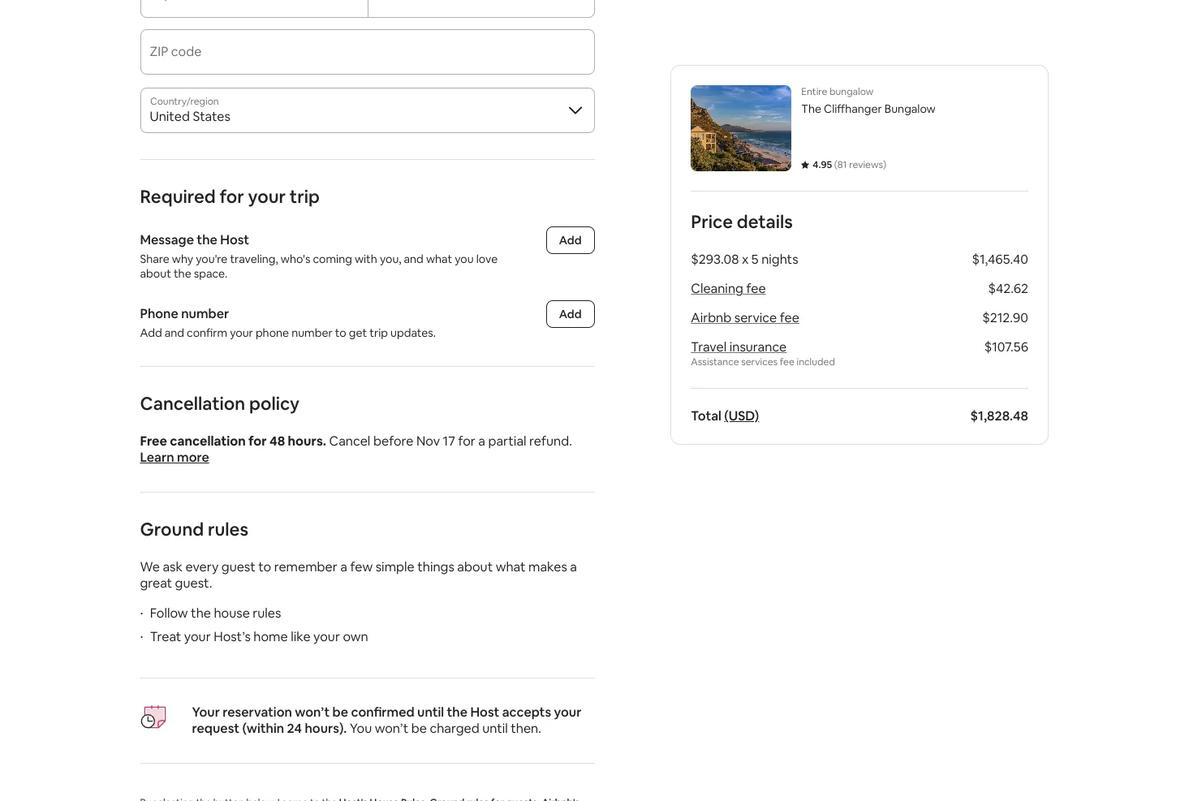 Task type: vqa. For each thing, say whether or not it's contained in the screenshot.
trip to the left
yes



Task type: locate. For each thing, give the bounding box(es) containing it.
0 vertical spatial to
[[335, 325, 346, 340]]

then.
[[511, 720, 541, 737]]

0 vertical spatial rules
[[208, 518, 248, 541]]

2 horizontal spatial a
[[570, 558, 577, 575]]

cleaning fee
[[691, 280, 766, 297]]

message
[[140, 231, 194, 248]]

cancellation policy
[[140, 392, 300, 415]]

until
[[417, 704, 444, 721], [482, 720, 508, 737]]

1 vertical spatial rules
[[253, 605, 281, 622]]

your right accepts
[[554, 704, 581, 721]]

rules up home
[[253, 605, 281, 622]]

rules up guest
[[208, 518, 248, 541]]

won't
[[295, 704, 330, 721], [375, 720, 408, 737]]

add button for message the host
[[546, 226, 595, 254]]

2 vertical spatial add
[[140, 325, 162, 340]]

trip right 'get'
[[369, 325, 388, 340]]

assistance
[[691, 356, 739, 369]]

what left makes
[[496, 558, 526, 575]]

0 vertical spatial and
[[404, 252, 424, 266]]

0 horizontal spatial be
[[332, 704, 348, 721]]

you
[[350, 720, 372, 737]]

1 add button from the top
[[546, 226, 595, 254]]

4.95 ( 81 reviews )
[[812, 158, 886, 171]]

airbnb service fee button
[[691, 309, 799, 326]]

1 vertical spatial number
[[291, 325, 333, 340]]

about inside 'message the host share why you're traveling, who's coming with you, and what you love about the space.'
[[140, 266, 171, 281]]

1 vertical spatial what
[[496, 558, 526, 575]]

rules inside follow the house rules treat your host's home like your own
[[253, 605, 281, 622]]

a inside free cancellation for 48 hours. cancel before nov 17 for a partial refund. learn more
[[478, 433, 485, 450]]

add button for phone number
[[546, 300, 595, 328]]

with
[[355, 252, 377, 266]]

for right 17
[[458, 433, 475, 450]]

fee for service
[[779, 309, 799, 326]]

follow the house rules treat your host's home like your own
[[150, 605, 368, 645]]

won't left you
[[295, 704, 330, 721]]

cancellation
[[170, 433, 246, 450]]

coming
[[313, 252, 352, 266]]

rules
[[208, 518, 248, 541], [253, 605, 281, 622]]

2 add button from the top
[[546, 300, 595, 328]]

to
[[335, 325, 346, 340], [258, 558, 271, 575]]

0 horizontal spatial for
[[220, 185, 244, 208]]

hours.
[[288, 433, 326, 450]]

and down phone
[[165, 325, 184, 340]]

accepts
[[502, 704, 551, 721]]

(
[[834, 158, 837, 171]]

81
[[837, 158, 847, 171]]

bungalow
[[829, 85, 873, 98]]

cliffhanger
[[823, 101, 882, 116]]

a left partial
[[478, 433, 485, 450]]

1 vertical spatial and
[[165, 325, 184, 340]]

space.
[[194, 266, 228, 281]]

be left "charged"
[[411, 720, 427, 737]]

about left why
[[140, 266, 171, 281]]

a left few
[[340, 558, 347, 575]]

phone
[[256, 325, 289, 340]]

0 horizontal spatial what
[[426, 252, 452, 266]]

message the host share why you're traveling, who's coming with you, and what you love about the space.
[[140, 231, 500, 281]]

won't right you
[[375, 720, 408, 737]]

0 vertical spatial host
[[220, 231, 249, 248]]

what
[[426, 252, 452, 266], [496, 558, 526, 575]]

1 vertical spatial about
[[457, 558, 493, 575]]

a
[[478, 433, 485, 450], [340, 558, 347, 575], [570, 558, 577, 575]]

0 vertical spatial about
[[140, 266, 171, 281]]

the inside the your reservation won't be confirmed until the host accepts your request (within 24 hours).
[[447, 704, 468, 721]]

fee right "service"
[[779, 309, 799, 326]]

for left 48
[[248, 433, 267, 450]]

number right phone
[[291, 325, 333, 340]]

0 horizontal spatial host
[[220, 231, 249, 248]]

4.95
[[812, 158, 832, 171]]

to inside phone number add and confirm your phone number to get trip updates.
[[335, 325, 346, 340]]

0 horizontal spatial about
[[140, 266, 171, 281]]

2 horizontal spatial for
[[458, 433, 475, 450]]

ground
[[140, 518, 204, 541]]

free
[[140, 433, 167, 450]]

be left you
[[332, 704, 348, 721]]

trip up 'message the host share why you're traveling, who's coming with you, and what you love about the space.'
[[290, 185, 320, 208]]

number up confirm
[[181, 305, 229, 322]]

x
[[741, 251, 748, 268]]

0 vertical spatial add
[[559, 233, 582, 248]]

the inside follow the house rules treat your host's home like your own
[[191, 605, 211, 622]]

0 horizontal spatial number
[[181, 305, 229, 322]]

and right you,
[[404, 252, 424, 266]]

0 horizontal spatial until
[[417, 704, 444, 721]]

2 vertical spatial fee
[[779, 356, 794, 369]]

host inside the your reservation won't be confirmed until the host accepts your request (within 24 hours).
[[470, 704, 499, 721]]

1 horizontal spatial about
[[457, 558, 493, 575]]

0 horizontal spatial rules
[[208, 518, 248, 541]]

1 horizontal spatial what
[[496, 558, 526, 575]]

learn
[[140, 449, 174, 466]]

what left the you
[[426, 252, 452, 266]]

host left accepts
[[470, 704, 499, 721]]

insurance
[[729, 338, 786, 356]]

great
[[140, 575, 172, 592]]

host up traveling,
[[220, 231, 249, 248]]

the
[[197, 231, 217, 248], [174, 266, 191, 281], [191, 605, 211, 622], [447, 704, 468, 721]]

1 vertical spatial add button
[[546, 300, 595, 328]]

about right 'things'
[[457, 558, 493, 575]]

required
[[140, 185, 216, 208]]

1 horizontal spatial rules
[[253, 605, 281, 622]]

1 horizontal spatial to
[[335, 325, 346, 340]]

a right makes
[[570, 558, 577, 575]]

your right like
[[313, 628, 340, 645]]

treat
[[150, 628, 181, 645]]

1 horizontal spatial host
[[470, 704, 499, 721]]

1 vertical spatial fee
[[779, 309, 799, 326]]

24
[[287, 720, 302, 737]]

0 vertical spatial what
[[426, 252, 452, 266]]

the down guest.
[[191, 605, 211, 622]]

about
[[140, 266, 171, 281], [457, 558, 493, 575]]

cleaning
[[691, 280, 743, 297]]

1 vertical spatial add
[[559, 307, 582, 321]]

0 horizontal spatial a
[[340, 558, 347, 575]]

trip
[[290, 185, 320, 208], [369, 325, 388, 340]]

love
[[476, 252, 498, 266]]

$212.90
[[982, 309, 1028, 326]]

like
[[291, 628, 311, 645]]

united
[[150, 108, 190, 125]]

nov
[[416, 433, 440, 450]]

1 horizontal spatial trip
[[369, 325, 388, 340]]

and inside 'message the host share why you're traveling, who's coming with you, and what you love about the space.'
[[404, 252, 424, 266]]

ask
[[163, 558, 183, 575]]

the left space.
[[174, 266, 191, 281]]

airbnb service fee
[[691, 309, 799, 326]]

48
[[269, 433, 285, 450]]

the left accepts
[[447, 704, 468, 721]]

for right the required
[[220, 185, 244, 208]]

host
[[220, 231, 249, 248], [470, 704, 499, 721]]

services
[[741, 356, 777, 369]]

trip inside phone number add and confirm your phone number to get trip updates.
[[369, 325, 388, 340]]

your
[[192, 704, 220, 721]]

number
[[181, 305, 229, 322], [291, 325, 333, 340]]

1 vertical spatial trip
[[369, 325, 388, 340]]

1 horizontal spatial until
[[482, 720, 508, 737]]

fee for services
[[779, 356, 794, 369]]

0 vertical spatial trip
[[290, 185, 320, 208]]

we ask every guest to remember a few simple things about what makes a great guest.
[[140, 558, 577, 592]]

0 vertical spatial add button
[[546, 226, 595, 254]]

0 horizontal spatial won't
[[295, 704, 330, 721]]

1 vertical spatial to
[[258, 558, 271, 575]]

1 horizontal spatial and
[[404, 252, 424, 266]]

ground rules
[[140, 518, 248, 541]]

what inside 'message the host share why you're traveling, who's coming with you, and what you love about the space.'
[[426, 252, 452, 266]]

fee right services
[[779, 356, 794, 369]]

get
[[349, 325, 367, 340]]

0 horizontal spatial and
[[165, 325, 184, 340]]

for
[[220, 185, 244, 208], [248, 433, 267, 450], [458, 433, 475, 450]]

you
[[455, 252, 474, 266]]

you,
[[380, 252, 401, 266]]

until left then.
[[482, 720, 508, 737]]

add
[[559, 233, 582, 248], [559, 307, 582, 321], [140, 325, 162, 340]]

0 horizontal spatial to
[[258, 558, 271, 575]]

None text field
[[150, 50, 585, 67]]

airbnb
[[691, 309, 731, 326]]

1 horizontal spatial a
[[478, 433, 485, 450]]

add inside phone number add and confirm your phone number to get trip updates.
[[140, 325, 162, 340]]

add button
[[546, 226, 595, 254], [546, 300, 595, 328]]

fee up "service"
[[746, 280, 766, 297]]

details
[[736, 210, 792, 233]]

to left 'get'
[[335, 325, 346, 340]]

1 horizontal spatial for
[[248, 433, 267, 450]]

confirm
[[187, 325, 227, 340]]

service
[[734, 309, 777, 326]]

to right guest
[[258, 558, 271, 575]]

your right treat
[[184, 628, 211, 645]]

your left phone
[[230, 325, 253, 340]]

until right confirmed
[[417, 704, 444, 721]]

and inside phone number add and confirm your phone number to get trip updates.
[[165, 325, 184, 340]]

17
[[443, 433, 455, 450]]

1 vertical spatial host
[[470, 704, 499, 721]]

(usd) button
[[724, 407, 759, 425]]



Task type: describe. For each thing, give the bounding box(es) containing it.
every
[[185, 558, 219, 575]]

partial
[[488, 433, 526, 450]]

travel insurance button
[[691, 338, 786, 356]]

included
[[796, 356, 835, 369]]

travel insurance
[[691, 338, 786, 356]]

1 horizontal spatial be
[[411, 720, 427, 737]]

why
[[172, 252, 193, 266]]

we
[[140, 558, 160, 575]]

total (usd)
[[691, 407, 759, 425]]

0 vertical spatial number
[[181, 305, 229, 322]]

host inside 'message the host share why you're traveling, who's coming with you, and what you love about the space.'
[[220, 231, 249, 248]]

entire
[[801, 85, 827, 98]]

your inside phone number add and confirm your phone number to get trip updates.
[[230, 325, 253, 340]]

makes
[[528, 558, 567, 575]]

5
[[751, 251, 758, 268]]

$1,828.48
[[970, 407, 1028, 425]]

phone number add and confirm your phone number to get trip updates.
[[140, 305, 436, 340]]

guest.
[[175, 575, 212, 592]]

the up you're
[[197, 231, 217, 248]]

simple
[[376, 558, 415, 575]]

your up traveling,
[[248, 185, 286, 208]]

to inside we ask every guest to remember a few simple things about what makes a great guest.
[[258, 558, 271, 575]]

before
[[373, 433, 413, 450]]

things
[[417, 558, 454, 575]]

until inside the your reservation won't be confirmed until the host accepts your request (within 24 hours).
[[417, 704, 444, 721]]

traveling,
[[230, 252, 278, 266]]

guest
[[221, 558, 255, 575]]

house
[[214, 605, 250, 622]]

charged
[[430, 720, 479, 737]]

won't inside the your reservation won't be confirmed until the host accepts your request (within 24 hours).
[[295, 704, 330, 721]]

travel
[[691, 338, 726, 356]]

your reservation won't be confirmed until the host accepts your request (within 24 hours).
[[192, 704, 581, 737]]

entire bungalow the cliffhanger bungalow
[[801, 85, 935, 116]]

about inside we ask every guest to remember a few simple things about what makes a great guest.
[[457, 558, 493, 575]]

required for your trip
[[140, 185, 320, 208]]

(usd)
[[724, 407, 759, 425]]

united states element
[[140, 88, 595, 133]]

home
[[254, 628, 288, 645]]

assistance services fee included
[[691, 356, 835, 369]]

reservation
[[223, 704, 292, 721]]

$1,465.40
[[972, 251, 1028, 268]]

refund.
[[529, 433, 572, 450]]

you won't be charged until then.
[[350, 720, 541, 737]]

0 horizontal spatial trip
[[290, 185, 320, 208]]

total
[[691, 407, 721, 425]]

0 vertical spatial fee
[[746, 280, 766, 297]]

$107.56
[[984, 338, 1028, 356]]

own
[[343, 628, 368, 645]]

add for phone number
[[559, 307, 582, 321]]

be inside the your reservation won't be confirmed until the host accepts your request (within 24 hours).
[[332, 704, 348, 721]]

cancellation
[[140, 392, 245, 415]]

(within
[[242, 720, 284, 737]]

follow
[[150, 605, 188, 622]]

request
[[192, 720, 239, 737]]

what inside we ask every guest to remember a few simple things about what makes a great guest.
[[496, 558, 526, 575]]

bungalow
[[884, 101, 935, 116]]

$293.08 x 5 nights
[[691, 251, 798, 268]]

you're
[[196, 252, 228, 266]]

add for message the host
[[559, 233, 582, 248]]

$293.08
[[691, 251, 739, 268]]

hours).
[[305, 720, 347, 737]]

united states
[[150, 108, 230, 125]]

the
[[801, 101, 821, 116]]

cancel
[[329, 433, 370, 450]]

1 horizontal spatial number
[[291, 325, 333, 340]]

)
[[883, 158, 886, 171]]

share
[[140, 252, 169, 266]]

learn more button
[[140, 449, 209, 466]]

cleaning fee button
[[691, 280, 766, 297]]

price details
[[691, 210, 792, 233]]

few
[[350, 558, 373, 575]]

reviews
[[849, 158, 883, 171]]

price
[[691, 210, 733, 233]]

updates.
[[390, 325, 436, 340]]

free cancellation for 48 hours. cancel before nov 17 for a partial refund. learn more
[[140, 433, 572, 466]]

1 horizontal spatial won't
[[375, 720, 408, 737]]

your inside the your reservation won't be confirmed until the host accepts your request (within 24 hours).
[[554, 704, 581, 721]]

host's
[[214, 628, 251, 645]]

united states button
[[140, 88, 595, 133]]

phone
[[140, 305, 178, 322]]

more
[[177, 449, 209, 466]]



